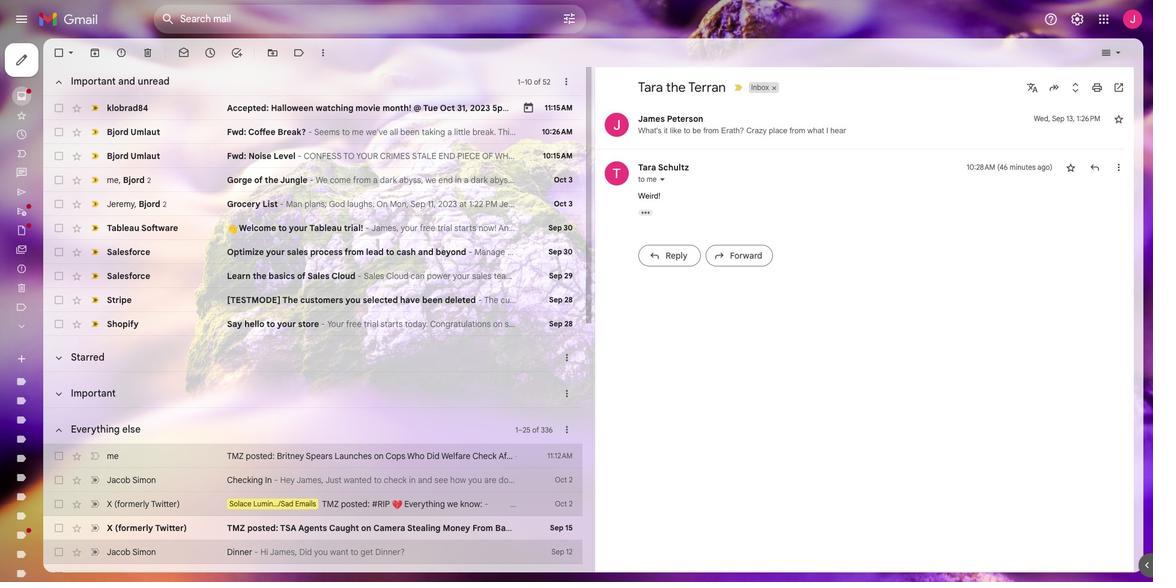 Task type: locate. For each thing, give the bounding box(es) containing it.
– inside important and unread tab panel
[[521, 77, 525, 86]]

fwd: left coffee
[[227, 127, 246, 138]]

everything else tab panel
[[43, 409, 583, 583]]

bjord umlaut down klobrad84
[[107, 127, 160, 138]]

row containing shopify
[[43, 312, 719, 337]]

did right who
[[427, 451, 440, 462]]

14 ﻿͏ from the left
[[665, 319, 665, 330]]

oct for checking in -
[[555, 476, 567, 485]]

posted: for #rip
[[341, 499, 370, 510]]

inbox section options image right the 52 on the top of page
[[561, 76, 573, 88]]

0 vertical spatial jacob simon
[[107, 475, 156, 486]]

2 vertical spatial inbox section options image
[[561, 424, 573, 436]]

- right break?
[[308, 127, 312, 138]]

2 vertical spatial twitter)
[[155, 571, 187, 582]]

you inside important and unread tab panel
[[346, 295, 361, 306]]

- up from
[[483, 499, 491, 510]]

umlaut for fwd: noise level
[[131, 151, 160, 162]]

1 jacob simon from the top
[[107, 475, 156, 486]]

2 sep 30 from the top
[[549, 248, 573, 257]]

main menu image
[[14, 12, 29, 26]]

1 vertical spatial tara
[[638, 162, 657, 173]]

1 vertical spatial twitter)
[[155, 523, 187, 534]]

1 horizontal spatial everything
[[405, 499, 445, 510]]

2 show more messages. image from the top
[[554, 388, 556, 400]]

1 horizontal spatial tableau
[[310, 223, 342, 234]]

2 oct 2 from the top
[[555, 500, 573, 509]]

– left the 52 on the top of page
[[521, 77, 525, 86]]

of right 25
[[533, 426, 539, 435]]

salesforce up the stripe
[[107, 271, 150, 282]]

and inside button
[[118, 76, 135, 88]]

23 ﻿͏ from the left
[[685, 319, 685, 330]]

hear
[[831, 126, 847, 135]]

search mail image
[[157, 8, 179, 30]]

the down james,
[[280, 571, 296, 582]]

1 bjord umlaut from the top
[[107, 127, 160, 138]]

of right 10
[[534, 77, 541, 86]]

the inside everything else tab panel
[[280, 571, 296, 582]]

from
[[704, 126, 719, 135], [790, 126, 806, 135], [345, 247, 364, 258]]

checking in -
[[227, 475, 280, 486]]

(formerly for tmz posted: #rip
[[114, 499, 149, 510]]

sep for [testmode] the customers you selected have been deleted
[[549, 296, 563, 305]]

1 simon from the top
[[132, 475, 156, 486]]

0 vertical spatial important
[[71, 76, 116, 88]]

39 ﻿͏ from the left
[[719, 319, 719, 330]]

1 left 25
[[516, 426, 518, 435]]

2 vertical spatial (formerly
[[115, 571, 153, 582]]

5 ﻿͏ from the left
[[646, 319, 646, 330]]

12
[[566, 548, 573, 557], [566, 572, 573, 581]]

1 for everything else
[[516, 426, 518, 435]]

[testmode] the customers you selected have been deleted -
[[227, 295, 484, 306]]

posted: down hi
[[247, 571, 278, 582]]

1 vertical spatial jacob
[[107, 547, 131, 558]]

0 vertical spatial 3
[[569, 175, 573, 184]]

tara the terran
[[638, 79, 726, 96]]

tue
[[423, 103, 438, 114]]

28 ﻿͏ from the left
[[696, 319, 696, 330]]

7 row from the top
[[43, 240, 583, 264]]

0 vertical spatial the
[[666, 79, 686, 96]]

1 sep 30 from the top
[[549, 224, 573, 233]]

2 vertical spatial the
[[253, 271, 267, 282]]

18 ﻿͏ from the left
[[674, 319, 674, 330]]

forward link
[[706, 245, 773, 267]]

bjord umlaut up me , bjord 2 at left top
[[107, 151, 160, 162]]

0 vertical spatial x
[[107, 499, 112, 510]]

inbox section options image right the 336
[[561, 424, 573, 436]]

me up the jeremy
[[107, 175, 119, 185]]

– inside everything else tab panel
[[518, 426, 523, 435]]

- left your
[[321, 319, 325, 330]]

1 vertical spatial (formerly
[[115, 523, 153, 534]]

gorge of the jungle -
[[227, 175, 316, 186]]

sep 28 left with
[[549, 320, 573, 329]]

twitter)
[[151, 499, 180, 510], [155, 523, 187, 534], [155, 571, 187, 582]]

1 vertical spatial 28
[[565, 320, 573, 329]]

,
[[119, 175, 121, 185], [134, 199, 137, 209]]

1 vertical spatial jacob simon
[[107, 547, 156, 558]]

3 x (formerly twitter) from the top
[[107, 571, 187, 582]]

2 jacob simon from the top
[[107, 547, 156, 558]]

tara the terran main content
[[43, 38, 1144, 583]]

1 vertical spatial bjord umlaut
[[107, 151, 160, 162]]

36 ﻿͏ from the left
[[713, 319, 713, 330]]

1 vertical spatial x (formerly twitter)
[[107, 523, 187, 534]]

None search field
[[154, 5, 586, 34]]

video.
[[445, 571, 470, 582]]

you up free
[[346, 295, 361, 306]]

stealing
[[407, 523, 441, 534]]

posted: for britney
[[246, 451, 275, 462]]

10 ﻿͏ from the left
[[657, 319, 657, 330]]

bjord umlaut for fwd: coffee break?
[[107, 127, 160, 138]]

2 tara from the top
[[638, 162, 657, 173]]

welcome to your tableau trial!
[[237, 223, 363, 234]]

1 horizontal spatial ,
[[134, 199, 137, 209]]

0 horizontal spatial from
[[345, 247, 364, 258]]

delete image
[[142, 47, 154, 59]]

simon
[[132, 475, 156, 486], [132, 547, 156, 558]]

9 row from the top
[[43, 288, 583, 312]]

umlaut for fwd: coffee break?
[[131, 127, 160, 138]]

- right list
[[280, 199, 284, 210]]

12 for tmz posted: the terrifying moment was captured on video.
[[566, 572, 573, 581]]

what
[[808, 126, 824, 135]]

tara up to me
[[638, 162, 657, 173]]

2 jacob from the top
[[107, 547, 131, 558]]

, down me , bjord 2 at left top
[[134, 199, 137, 209]]

important and unread tab panel
[[43, 67, 719, 337]]

you
[[346, 295, 361, 306], [314, 547, 328, 558]]

0 horizontal spatial tableau
[[107, 223, 139, 234]]

1 for important and unread
[[518, 77, 521, 86]]

of left sales
[[297, 271, 306, 282]]

1 umlaut from the top
[[131, 127, 160, 138]]

5 row from the top
[[43, 192, 583, 216]]

and inside row
[[418, 247, 434, 258]]

1 vertical spatial 3
[[569, 200, 573, 209]]

sales
[[287, 247, 308, 258]]

2 vertical spatial x
[[107, 571, 113, 582]]

0 vertical spatial ,
[[119, 175, 121, 185]]

34 ﻿͏ from the left
[[708, 319, 708, 330]]

the left terran
[[666, 79, 686, 96]]

2 x (formerly twitter) from the top
[[107, 523, 187, 534]]

0 horizontal spatial did
[[299, 547, 312, 558]]

1 vertical spatial oct 2
[[555, 500, 573, 509]]

everything else
[[71, 424, 141, 436]]

terran
[[689, 79, 726, 96]]

starred
[[71, 352, 105, 364]]

(james.peterson1902@gmail.com)
[[565, 103, 704, 114]]

camera
[[374, 523, 406, 534]]

None checkbox
[[53, 102, 65, 114], [53, 126, 65, 138], [53, 174, 65, 186], [53, 222, 65, 234], [53, 246, 65, 258], [53, 318, 65, 331], [53, 451, 65, 463], [53, 475, 65, 487], [53, 499, 65, 511], [53, 523, 65, 535], [53, 102, 65, 114], [53, 126, 65, 138], [53, 174, 65, 186], [53, 222, 65, 234], [53, 246, 65, 258], [53, 318, 65, 331], [53, 451, 65, 463], [53, 475, 65, 487], [53, 499, 65, 511], [53, 523, 65, 535]]

tmz right the emails
[[322, 499, 339, 510]]

me inside everything else tab panel
[[107, 451, 119, 462]]

35 ﻿͏ from the left
[[711, 319, 711, 330]]

1 oct 3 from the top
[[554, 175, 573, 184]]

1 vertical spatial oct 3
[[554, 200, 573, 209]]

(cdt)
[[539, 103, 563, 114]]

tmz for tmz posted: tsa agents caught on camera stealing money from bags at ...
[[227, 523, 245, 534]]

13,
[[1067, 114, 1075, 123]]

0 vertical spatial show more messages. image
[[554, 352, 556, 364]]

the right learn
[[253, 271, 267, 282]]

1 jacob from the top
[[107, 475, 131, 486]]

1 inbox section options image from the top
[[561, 76, 573, 88]]

umlaut
[[131, 127, 160, 138], [131, 151, 160, 162]]

umlaut up me , bjord 2 at left top
[[131, 151, 160, 162]]

inbox section options image down inbox section options image
[[561, 388, 573, 400]]

been
[[422, 295, 443, 306]]

0 vertical spatial (formerly
[[114, 499, 149, 510]]

1 vertical spatial and
[[418, 247, 434, 258]]

not starred image
[[1065, 162, 1077, 174]]

posted: up hi
[[247, 523, 278, 534]]

sep for optimize your sales process from lead to cash and beyond
[[549, 248, 562, 257]]

1 show more messages. image from the top
[[554, 352, 556, 364]]

tmz posted: the terrifying moment was captured on video.
[[227, 571, 470, 582]]

0 vertical spatial twitter)
[[151, 499, 180, 510]]

1 vertical spatial fwd:
[[227, 151, 246, 162]]

12 row from the top
[[43, 469, 583, 493]]

2 fwd: from the top
[[227, 151, 246, 162]]

show more messages. image
[[554, 352, 556, 364], [554, 388, 556, 400]]

show more messages. image for starred
[[554, 352, 556, 364]]

2 inside me , bjord 2
[[147, 176, 151, 185]]

33 ﻿͏ from the left
[[706, 319, 706, 330]]

fwd: for fwd: noise level -
[[227, 151, 246, 162]]

fwd: for fwd: coffee break? -
[[227, 127, 246, 138]]

sep 12 for tmz posted: the terrifying moment was captured on video.
[[550, 572, 573, 581]]

row
[[43, 96, 704, 120], [43, 120, 583, 144], [43, 144, 583, 168], [43, 168, 583, 192], [43, 192, 583, 216], [43, 216, 583, 240], [43, 240, 583, 264], [43, 264, 583, 288], [43, 288, 583, 312], [43, 312, 719, 337], [43, 445, 583, 469], [43, 469, 583, 493], [43, 493, 583, 517], [43, 517, 583, 541], [43, 541, 583, 565], [43, 565, 583, 583]]

2 28 from the top
[[565, 320, 573, 329]]

0 horizontal spatial you
[[314, 547, 328, 558]]

show trimmed content image
[[638, 209, 653, 216]]

10 row from the top
[[43, 312, 719, 337]]

toggle split pane mode image
[[1101, 47, 1113, 59]]

posted:
[[246, 451, 275, 462], [341, 499, 370, 510], [247, 523, 278, 534], [247, 571, 278, 582]]

1 fwd: from the top
[[227, 127, 246, 138]]

tableau up process
[[310, 223, 342, 234]]

10:28 am (46 minutes ago)
[[967, 163, 1053, 172]]

2 inbox section options image from the top
[[561, 388, 573, 400]]

None checkbox
[[53, 47, 65, 59], [53, 150, 65, 162], [53, 198, 65, 210], [53, 270, 65, 282], [53, 294, 65, 306], [53, 547, 65, 559], [53, 571, 65, 583], [53, 47, 65, 59], [53, 150, 65, 162], [53, 198, 65, 210], [53, 270, 65, 282], [53, 294, 65, 306], [53, 547, 65, 559], [53, 571, 65, 583]]

0 vertical spatial tara
[[638, 79, 663, 96]]

0 vertical spatial sep 12
[[552, 548, 573, 557]]

- inside accepted: halloween watching movie month! @ tue oct 31, 2023 5pm - 6pm (cdt) (james.peterson1902@gmail.com) link
[[513, 103, 517, 114]]

me down the everything else
[[107, 451, 119, 462]]

1 x (formerly twitter) from the top
[[107, 499, 180, 510]]

2 salesforce from the top
[[107, 271, 150, 282]]

2 umlaut from the top
[[131, 151, 160, 162]]

x for -
[[107, 571, 113, 582]]

1 vertical spatial ,
[[134, 199, 137, 209]]

28 left with
[[565, 320, 573, 329]]

﻿͏
[[637, 319, 637, 330], [640, 319, 640, 330], [642, 319, 642, 330], [644, 319, 644, 330], [646, 319, 646, 330], [648, 319, 648, 330], [650, 319, 650, 330], [652, 319, 652, 330], [655, 319, 655, 330], [657, 319, 657, 330], [659, 319, 659, 330], [661, 319, 661, 330], [663, 319, 663, 330], [665, 319, 665, 330], [668, 319, 668, 330], [670, 319, 670, 330], [672, 319, 672, 330], [674, 319, 674, 330], [676, 319, 676, 330], [678, 319, 678, 330], [680, 319, 680, 330], [683, 319, 683, 330], [685, 319, 685, 330], [687, 319, 687, 330], [689, 319, 689, 330], [691, 319, 691, 330], [693, 319, 693, 330], [696, 319, 696, 330], [698, 319, 698, 330], [700, 319, 700, 330], [702, 319, 702, 330], [704, 319, 704, 330], [706, 319, 706, 330], [708, 319, 708, 330], [711, 319, 711, 330], [713, 319, 713, 330], [715, 319, 715, 330], [717, 319, 717, 330], [719, 319, 719, 330]]

umlaut down klobrad84
[[131, 127, 160, 138]]

1 28 from the top
[[565, 296, 573, 305]]

important down archive icon
[[71, 76, 116, 88]]

10:28 am
[[967, 163, 996, 172]]

1 left 10
[[518, 77, 521, 86]]

2023
[[470, 103, 490, 114]]

x
[[107, 499, 112, 510], [107, 523, 113, 534], [107, 571, 113, 582]]

1 horizontal spatial you
[[346, 295, 361, 306]]

tara
[[638, 79, 663, 96], [638, 162, 657, 173]]

inbox section options image
[[561, 352, 573, 364]]

0 vertical spatial 1
[[518, 77, 521, 86]]

0 vertical spatial salesforce
[[107, 247, 150, 258]]

2 up software
[[163, 200, 167, 209]]

- right in
[[274, 475, 278, 486]]

salesforce down tableau software
[[107, 247, 150, 258]]

1 sep 28 from the top
[[549, 296, 573, 305]]

tmz posted: britney spears launches on cops who did welfare check af... -
[[227, 451, 521, 462]]

else
[[122, 424, 141, 436]]

oct 3 for grocery list -
[[554, 200, 573, 209]]

0 vertical spatial –
[[521, 77, 525, 86]]

– for everything else
[[518, 426, 523, 435]]

1 oct 2 from the top
[[555, 476, 573, 485]]

0 vertical spatial fwd:
[[227, 127, 246, 138]]

list containing james peterson
[[595, 101, 1125, 277]]

0 vertical spatial everything
[[71, 424, 120, 436]]

process
[[310, 247, 343, 258]]

2 inside jeremy , bjord 2
[[163, 200, 167, 209]]

unread
[[138, 76, 170, 88]]

1 vertical spatial everything
[[405, 499, 445, 510]]

2 30 from the top
[[564, 248, 573, 257]]

starting
[[505, 319, 535, 330]]

inbox section options image inside everything else tab panel
[[561, 424, 573, 436]]

important inside dropdown button
[[71, 388, 116, 400]]

simon for dinner
[[132, 547, 156, 558]]

1 inside everything else tab panel
[[516, 426, 518, 435]]

tmz down dinner
[[227, 571, 245, 582]]

tmz
[[227, 451, 244, 462], [322, 499, 339, 510], [227, 523, 245, 534], [227, 571, 245, 582]]

1 row from the top
[[43, 96, 704, 120]]

cloud
[[332, 271, 356, 282]]

the
[[283, 295, 298, 306], [280, 571, 296, 582]]

- up lead
[[363, 223, 372, 234]]

trial
[[364, 319, 379, 330]]

sep 28 for say hello to your store - your free trial starts today. congratulations on starting your journey with shopify. ﻿͏ ﻿͏ ﻿͏ ﻿͏ ﻿͏ ﻿͏ ﻿͏ ﻿͏ ﻿͏ ﻿͏ ﻿͏ ﻿͏ ﻿͏ ﻿͏ ﻿͏ ﻿͏ ﻿͏ ﻿͏ ﻿͏ ﻿͏ ﻿͏ ﻿͏ ﻿͏ ﻿͏ ﻿͏ ﻿͏ ﻿͏ ﻿͏ ﻿͏ ﻿͏ ﻿͏ ﻿͏ ﻿͏ ﻿͏ ﻿͏ ﻿͏ ﻿͏ ﻿͏ ﻿͏
[[549, 320, 573, 329]]

show details image
[[659, 176, 667, 183]]

15 ﻿͏ from the left
[[668, 319, 668, 330]]

2 3 from the top
[[569, 200, 573, 209]]

of for 1 – 10 of 52
[[534, 77, 541, 86]]

did right james,
[[299, 547, 312, 558]]

starred button
[[47, 346, 109, 370]]

journey
[[556, 319, 584, 330]]

1 vertical spatial you
[[314, 547, 328, 558]]

1 vertical spatial salesforce
[[107, 271, 150, 282]]

3 for grocery list -
[[569, 200, 573, 209]]

1 vertical spatial sep 30
[[549, 248, 573, 257]]

and up klobrad84
[[118, 76, 135, 88]]

1 important from the top
[[71, 76, 116, 88]]

to left get
[[351, 547, 359, 558]]

x for tmz posted: #rip
[[107, 499, 112, 510]]

1 vertical spatial 1
[[516, 426, 518, 435]]

31 ﻿͏ from the left
[[702, 319, 702, 330]]

labels image
[[293, 47, 305, 59]]

everything inside dropdown button
[[71, 424, 120, 436]]

from right be
[[704, 126, 719, 135]]

the for terran
[[666, 79, 686, 96]]

1 vertical spatial show more messages. image
[[554, 388, 556, 400]]

0 vertical spatial oct 3
[[554, 175, 573, 184]]

1 – 10 of 52
[[518, 77, 551, 86]]

row containing stripe
[[43, 288, 583, 312]]

2 x from the top
[[107, 523, 113, 534]]

everything for everything we know:
[[405, 499, 445, 510]]

0 vertical spatial sep 30
[[549, 224, 573, 233]]

list
[[595, 101, 1125, 277]]

important up everything else dropdown button
[[71, 388, 116, 400]]

important inside button
[[71, 76, 116, 88]]

0 vertical spatial 28
[[565, 296, 573, 305]]

, for jeremy
[[134, 199, 137, 209]]

30 for tableau software
[[564, 224, 573, 233]]

1 30 from the top
[[564, 224, 573, 233]]

- left 6pm
[[513, 103, 517, 114]]

dinner
[[227, 547, 252, 558]]

everything left the else
[[71, 424, 120, 436]]

0 vertical spatial oct 2
[[555, 476, 573, 485]]

of
[[534, 77, 541, 86], [254, 175, 263, 186], [297, 271, 306, 282], [533, 426, 539, 435]]

💔 image
[[392, 501, 402, 511]]

tmz for tmz posted: #rip
[[322, 499, 339, 510]]

2 up jeremy , bjord 2
[[147, 176, 151, 185]]

tmz inside tmz posted: tsa agents caught on camera stealing money from bags at ... link
[[227, 523, 245, 534]]

of inside everything else tab panel
[[533, 426, 539, 435]]

– for important and unread
[[521, 77, 525, 86]]

0 vertical spatial and
[[118, 76, 135, 88]]

1 vertical spatial –
[[518, 426, 523, 435]]

0 horizontal spatial and
[[118, 76, 135, 88]]

2 oct 3 from the top
[[554, 200, 573, 209]]

0 horizontal spatial everything
[[71, 424, 120, 436]]

and right "cash"
[[418, 247, 434, 258]]

watching
[[316, 103, 354, 114]]

29 ﻿͏ from the left
[[698, 319, 698, 330]]

1 horizontal spatial and
[[418, 247, 434, 258]]

1 inside important and unread tab panel
[[518, 77, 521, 86]]

1 x from the top
[[107, 499, 112, 510]]

0 vertical spatial inbox section options image
[[561, 76, 573, 88]]

from left what
[[790, 126, 806, 135]]

show more messages. image for important
[[554, 388, 556, 400]]

congratulations
[[430, 319, 491, 330]]

2 important from the top
[[71, 388, 116, 400]]

1 vertical spatial sep 28
[[549, 320, 573, 329]]

31,
[[457, 103, 468, 114]]

from inside row
[[345, 247, 364, 258]]

1 vertical spatial x
[[107, 523, 113, 534]]

1 vertical spatial 12
[[566, 572, 573, 581]]

simon for checking
[[132, 475, 156, 486]]

0 horizontal spatial ,
[[119, 175, 121, 185]]

1 vertical spatial umlaut
[[131, 151, 160, 162]]

what's it like to be from erath? crazy place from what i hear
[[638, 126, 847, 135]]

2 simon from the top
[[132, 547, 156, 558]]

oct 2 down 11:12 am
[[555, 476, 573, 485]]

to right welcome
[[278, 223, 287, 234]]

13 ﻿͏ from the left
[[663, 319, 663, 330]]

16 row from the top
[[43, 565, 583, 583]]

tmz up dinner
[[227, 523, 245, 534]]

0 vertical spatial jacob
[[107, 475, 131, 486]]

-
[[513, 103, 517, 114], [308, 127, 312, 138], [298, 151, 302, 162], [310, 175, 314, 186], [280, 199, 284, 210], [363, 223, 372, 234], [469, 247, 473, 258], [358, 271, 362, 282], [478, 295, 482, 306], [321, 319, 325, 330], [515, 451, 519, 462], [274, 475, 278, 486], [483, 499, 491, 510], [255, 547, 258, 558], [480, 571, 488, 582]]

from left lead
[[345, 247, 364, 258]]

tableau
[[107, 223, 139, 234], [310, 223, 342, 234]]

1
[[518, 77, 521, 86], [516, 426, 518, 435]]

1 vertical spatial did
[[299, 547, 312, 558]]

on left starting
[[493, 319, 503, 330]]

0 vertical spatial you
[[346, 295, 361, 306]]

beyond
[[436, 247, 467, 258]]

1 vertical spatial simon
[[132, 547, 156, 558]]

0 vertical spatial umlaut
[[131, 127, 160, 138]]

0 vertical spatial bjord umlaut
[[107, 127, 160, 138]]

important button
[[47, 382, 121, 407]]

#rip
[[372, 499, 390, 510]]

sep
[[1053, 114, 1065, 123], [549, 224, 562, 233], [549, 248, 562, 257], [549, 272, 563, 281], [549, 296, 563, 305], [549, 320, 563, 329], [550, 524, 564, 533], [552, 548, 565, 557], [550, 572, 564, 581]]

me for me , bjord 2
[[107, 175, 119, 185]]

oct inside accepted: halloween watching movie month! @ tue oct 31, 2023 5pm - 6pm (cdt) (james.peterson1902@gmail.com) link
[[440, 103, 455, 114]]

Not starred checkbox
[[1065, 162, 1077, 174]]

1 tableau from the left
[[107, 223, 139, 234]]

, up the jeremy
[[119, 175, 121, 185]]

2 up "15"
[[569, 500, 573, 509]]

0 vertical spatial did
[[427, 451, 440, 462]]

sep 28 down the sep 29 on the top of page
[[549, 296, 573, 305]]

wed, sep 13, 1:26 pm cell
[[1035, 113, 1101, 125]]

gorge
[[227, 175, 252, 186]]

- right jungle
[[310, 175, 314, 186]]

28
[[565, 296, 573, 305], [565, 320, 573, 329]]

1 tara from the top
[[638, 79, 663, 96]]

everything up stealing
[[405, 499, 445, 510]]

inbox section options image inside important and unread tab panel
[[561, 76, 573, 88]]

– left the 336
[[518, 426, 523, 435]]

28 down the 29
[[565, 296, 573, 305]]

26 ﻿͏ from the left
[[691, 319, 691, 330]]

you left want
[[314, 547, 328, 558]]

oct 2 for tmz posted: #rip
[[555, 500, 573, 509]]

tmz for tmz posted: the terrifying moment was captured on video.
[[227, 571, 245, 582]]

launches
[[335, 451, 372, 462]]

- left hi
[[255, 547, 258, 558]]

0 vertical spatial simon
[[132, 475, 156, 486]]

tmz up checking
[[227, 451, 244, 462]]

inbox section options image
[[561, 76, 573, 88], [561, 388, 573, 400], [561, 424, 573, 436]]

navigation
[[0, 38, 144, 583]]

x (formerly twitter)
[[107, 499, 180, 510], [107, 523, 187, 534], [107, 571, 187, 582]]

- right video.
[[480, 571, 488, 582]]

me inside important and unread tab panel
[[107, 175, 119, 185]]

we
[[447, 499, 458, 510]]

3 x from the top
[[107, 571, 113, 582]]

1 vertical spatial sep 12
[[550, 572, 573, 581]]

minutes
[[1010, 163, 1036, 172]]

1 salesforce from the top
[[107, 247, 150, 258]]

1 vertical spatial 30
[[564, 248, 573, 257]]

the left jungle
[[265, 175, 279, 186]]

grocery list -
[[227, 199, 286, 210]]

- right af...
[[515, 451, 519, 462]]

oct 2 up sep 15
[[555, 500, 573, 509]]

0 vertical spatial 12
[[566, 548, 573, 557]]

me
[[107, 175, 119, 185], [647, 175, 657, 184], [107, 451, 119, 462]]

james,
[[270, 547, 297, 558]]

fwd: left noise at left top
[[227, 151, 246, 162]]

1 vertical spatial important
[[71, 388, 116, 400]]

was
[[375, 571, 391, 582]]

1 vertical spatial the
[[280, 571, 296, 582]]

8 ﻿͏ from the left
[[652, 319, 652, 330]]

posted: left #rip
[[341, 499, 370, 510]]

0 vertical spatial x (formerly twitter)
[[107, 499, 180, 510]]

22 ﻿͏ from the left
[[683, 319, 683, 330]]

2 sep 28 from the top
[[549, 320, 573, 329]]

0 vertical spatial sep 28
[[549, 296, 573, 305]]

8 row from the top
[[43, 264, 583, 288]]

break?
[[278, 127, 306, 138]]

- right level
[[298, 151, 302, 162]]

row containing jeremy
[[43, 192, 583, 216]]

0 vertical spatial the
[[283, 295, 298, 306]]

salesforce
[[107, 247, 150, 258], [107, 271, 150, 282]]

0 vertical spatial 30
[[564, 224, 573, 233]]

posted: up checking in -
[[246, 451, 275, 462]]

tara up (james.peterson1902@gmail.com)
[[638, 79, 663, 96]]

tableau down the jeremy
[[107, 223, 139, 234]]

say
[[227, 319, 242, 330]]

6 row from the top
[[43, 216, 583, 240]]

bjord
[[107, 127, 129, 138], [107, 151, 129, 162], [123, 175, 145, 185], [139, 199, 160, 209]]

to me
[[638, 175, 657, 184]]

1 3 from the top
[[569, 175, 573, 184]]

15 row from the top
[[43, 541, 583, 565]]

oct for gorge of the jungle -
[[554, 175, 567, 184]]

2 vertical spatial x (formerly twitter)
[[107, 571, 187, 582]]

the down "learn the basics of sales cloud -"
[[283, 295, 298, 306]]

shopify.
[[604, 319, 635, 330]]

deleted
[[445, 295, 476, 306]]

1 vertical spatial inbox section options image
[[561, 388, 573, 400]]

336
[[541, 426, 553, 435]]

3 inbox section options image from the top
[[561, 424, 573, 436]]

2 bjord umlaut from the top
[[107, 151, 160, 162]]

snooze image
[[204, 47, 216, 59]]

accepted:
[[227, 103, 269, 114]]



Task type: vqa. For each thing, say whether or not it's contained in the screenshot.
19th '͏‌' from the left
no



Task type: describe. For each thing, give the bounding box(es) containing it.
dinner?
[[375, 547, 405, 558]]

tmz posted: tsa agents caught on camera stealing money from bags at ... link
[[227, 523, 536, 535]]

to right hello at left
[[267, 319, 275, 330]]

cash
[[397, 247, 416, 258]]

jacob simon for checking in
[[107, 475, 156, 486]]

sep 28 for [testmode] the customers you selected have been deleted -
[[549, 296, 573, 305]]

7 ﻿͏ from the left
[[650, 319, 650, 330]]

get
[[361, 547, 373, 558]]

money
[[443, 523, 471, 534]]

28 for say hello to your store - your free trial starts today. congratulations on starting your journey with shopify. ﻿͏ ﻿͏ ﻿͏ ﻿͏ ﻿͏ ﻿͏ ﻿͏ ﻿͏ ﻿͏ ﻿͏ ﻿͏ ﻿͏ ﻿͏ ﻿͏ ﻿͏ ﻿͏ ﻿͏ ﻿͏ ﻿͏ ﻿͏ ﻿͏ ﻿͏ ﻿͏ ﻿͏ ﻿͏ ﻿͏ ﻿͏ ﻿͏ ﻿͏ ﻿͏ ﻿͏ ﻿͏ ﻿͏ ﻿͏ ﻿͏ ﻿͏ ﻿͏ ﻿͏ ﻿͏
[[565, 320, 573, 329]]

sep inside cell
[[1053, 114, 1065, 123]]

hello
[[245, 319, 265, 330]]

10
[[525, 77, 532, 86]]

bags
[[495, 523, 516, 534]]

crazy
[[747, 126, 767, 135]]

1 vertical spatial the
[[265, 175, 279, 186]]

[testmode]
[[227, 295, 281, 306]]

16 ﻿͏ from the left
[[670, 319, 670, 330]]

3 for gorge of the jungle -
[[569, 175, 573, 184]]

optimize your sales process from lead to cash and beyond -
[[227, 247, 475, 258]]

on left the cops on the bottom of the page
[[374, 451, 384, 462]]

😱 image
[[470, 573, 480, 583]]

10:26 am
[[542, 127, 573, 136]]

your left sales at top
[[266, 247, 285, 258]]

me , bjord 2
[[107, 175, 151, 185]]

salesforce for optimize your sales process from lead to cash and beyond
[[107, 247, 150, 258]]

tableau software
[[107, 223, 178, 234]]

2 tableau from the left
[[310, 223, 342, 234]]

30 for salesforce
[[564, 248, 573, 257]]

21 ﻿͏ from the left
[[680, 319, 680, 330]]

12 for dinner
[[566, 548, 573, 557]]

2 down 11:12 am
[[569, 476, 573, 485]]

row containing klobrad84
[[43, 96, 704, 120]]

list inside tara the terran main content
[[595, 101, 1125, 277]]

salesforce for learn the basics of sales cloud
[[107, 271, 150, 282]]

Search mail text field
[[180, 13, 529, 25]]

with
[[587, 319, 603, 330]]

inbox section options image for else
[[561, 424, 573, 436]]

weird!
[[638, 192, 663, 201]]

customers
[[300, 295, 343, 306]]

archive image
[[89, 47, 101, 59]]

- right cloud
[[358, 271, 362, 282]]

add to tasks image
[[231, 47, 243, 59]]

hi
[[261, 547, 268, 558]]

moment
[[339, 571, 372, 582]]

x (formerly twitter) for -
[[107, 571, 187, 582]]

6 ﻿͏ from the left
[[648, 319, 648, 330]]

oct 3 for gorge of the jungle -
[[554, 175, 573, 184]]

sep for learn the basics of sales cloud
[[549, 272, 563, 281]]

10:28 am (46 minutes ago) cell
[[967, 162, 1053, 174]]

11 row from the top
[[43, 445, 583, 469]]

welfare
[[442, 451, 471, 462]]

report spam image
[[115, 47, 127, 59]]

the for basics
[[253, 271, 267, 282]]

of right gorge
[[254, 175, 263, 186]]

@
[[414, 103, 422, 114]]

month!
[[383, 103, 412, 114]]

- right deleted
[[478, 295, 482, 306]]

tara for tara the terran
[[638, 79, 663, 96]]

like
[[670, 126, 682, 135]]

oct for grocery list -
[[554, 200, 567, 209]]

1 horizontal spatial did
[[427, 451, 440, 462]]

, for me
[[119, 175, 121, 185]]

bjord up jeremy , bjord 2
[[123, 175, 145, 185]]

29
[[565, 272, 573, 281]]

11:15 am
[[545, 103, 573, 112]]

1 horizontal spatial from
[[704, 126, 719, 135]]

your
[[327, 319, 344, 330]]

to right lead
[[386, 247, 395, 258]]

noise
[[249, 151, 272, 162]]

everything we know:
[[402, 499, 483, 510]]

3 row from the top
[[43, 144, 583, 168]]

coffee
[[248, 127, 276, 138]]

fwd: coffee break? -
[[227, 127, 314, 138]]

emails
[[295, 500, 316, 509]]

tmz posted: #rip
[[322, 499, 392, 510]]

19 ﻿͏ from the left
[[676, 319, 676, 330]]

to left be
[[684, 126, 691, 135]]

2 ﻿͏ from the left
[[640, 319, 640, 330]]

peterson
[[667, 114, 704, 124]]

14 row from the top
[[43, 517, 583, 541]]

5pm
[[493, 103, 510, 114]]

reply
[[666, 250, 688, 261]]

on left video.
[[432, 571, 443, 582]]

tmz posted: tsa agents caught on camera stealing money from bags at ...
[[227, 523, 536, 534]]

tara for tara schultz
[[638, 162, 657, 173]]

caught
[[329, 523, 359, 534]]

9 ﻿͏ from the left
[[655, 319, 655, 330]]

17 ﻿͏ from the left
[[672, 319, 672, 330]]

mark as read image
[[178, 47, 190, 59]]

of for 1 – 25 of 336
[[533, 426, 539, 435]]

sep 12 for dinner
[[552, 548, 573, 557]]

learn the basics of sales cloud -
[[227, 271, 364, 282]]

gmail image
[[38, 7, 104, 31]]

10:15 am
[[543, 151, 573, 160]]

sep 29
[[549, 272, 573, 281]]

30 ﻿͏ from the left
[[700, 319, 700, 330]]

on inside important and unread tab panel
[[493, 319, 503, 330]]

2 horizontal spatial from
[[790, 126, 806, 135]]

everything else button
[[47, 419, 146, 443]]

tmz for tmz posted: britney spears launches on cops who did welfare check af... -
[[227, 451, 244, 462]]

tsa
[[280, 523, 297, 534]]

oct 2 for -
[[555, 476, 573, 485]]

move to image
[[267, 47, 279, 59]]

bjord down klobrad84
[[107, 127, 129, 138]]

sep for dinner
[[552, 548, 565, 557]]

32 ﻿͏ from the left
[[704, 319, 704, 330]]

you inside everything else tab panel
[[314, 547, 328, 558]]

important and unread
[[71, 76, 170, 88]]

britney
[[277, 451, 304, 462]]

check
[[473, 451, 497, 462]]

38 ﻿͏ from the left
[[717, 319, 717, 330]]

12 ﻿͏ from the left
[[661, 319, 661, 330]]

captured
[[393, 571, 430, 582]]

4 ﻿͏ from the left
[[644, 319, 644, 330]]

25 ﻿͏ from the left
[[689, 319, 689, 330]]

sep 15
[[550, 524, 573, 533]]

3 ﻿͏ from the left
[[642, 319, 642, 330]]

twitter) for tmz posted: #rip
[[151, 499, 180, 510]]

25
[[523, 426, 531, 435]]

bjord umlaut for fwd: noise level
[[107, 151, 160, 162]]

important and unread button
[[47, 70, 174, 94]]

terrifying
[[298, 571, 337, 582]]

stripe
[[107, 295, 132, 306]]

👋 image
[[227, 224, 237, 234]]

movie
[[356, 103, 381, 114]]

Not starred checkbox
[[1113, 113, 1125, 125]]

1:26 pm
[[1077, 114, 1101, 123]]

settings image
[[1071, 12, 1085, 26]]

important for important
[[71, 388, 116, 400]]

accepted: halloween watching movie month! @ tue oct 31, 2023 5pm - 6pm (cdt) (james.peterson1902@gmail.com) link
[[227, 102, 704, 114]]

starts
[[381, 319, 403, 330]]

row containing tableau software
[[43, 216, 583, 240]]

...
[[528, 523, 536, 534]]

spears
[[306, 451, 333, 462]]

your up sales at top
[[289, 223, 308, 234]]

on right 'caught'
[[361, 523, 372, 534]]

(formerly for -
[[115, 571, 153, 582]]

bjord up me , bjord 2 at left top
[[107, 151, 129, 162]]

support image
[[1044, 12, 1059, 26]]

- right beyond
[[469, 247, 473, 258]]

place
[[769, 126, 788, 135]]

important for important and unread
[[71, 76, 116, 88]]

me for me
[[107, 451, 119, 462]]

jacob for dinner - hi james, did you want to get dinner?
[[107, 547, 131, 558]]

to inside everything else tab panel
[[351, 547, 359, 558]]

2 row from the top
[[43, 120, 583, 144]]

advanced search options image
[[558, 7, 582, 31]]

wed,
[[1035, 114, 1051, 123]]

1 – 25 of 336
[[516, 426, 553, 435]]

more image
[[317, 47, 329, 59]]

agents
[[298, 523, 327, 534]]

x (formerly twitter) for tmz posted: #rip
[[107, 499, 180, 510]]

halloween
[[271, 103, 314, 114]]

52
[[543, 77, 551, 86]]

sep for tmz posted: the terrifying moment was captured on video.
[[550, 572, 564, 581]]

posted: for tsa
[[247, 523, 278, 534]]

jungle
[[280, 175, 308, 186]]

shopify
[[107, 319, 139, 330]]

the inside important and unread tab panel
[[283, 295, 298, 306]]

me left show details icon
[[647, 175, 657, 184]]

11:12 am
[[548, 452, 573, 461]]

from
[[473, 523, 493, 534]]

want
[[330, 547, 349, 558]]

schultz
[[658, 162, 689, 173]]

24 ﻿͏ from the left
[[687, 319, 687, 330]]

solace lumin…/sad emails
[[230, 500, 316, 509]]

james
[[638, 114, 665, 124]]

af...
[[499, 451, 513, 462]]

to up weird!
[[638, 175, 645, 184]]

1 ﻿͏ from the left
[[637, 319, 637, 330]]

posted: for the
[[247, 571, 278, 582]]

not starred image
[[1113, 113, 1125, 125]]

37 ﻿͏ from the left
[[715, 319, 715, 330]]

what's
[[638, 126, 662, 135]]

bjord up tableau software
[[139, 199, 160, 209]]

sep 30 for tableau software
[[549, 224, 573, 233]]

(46
[[998, 163, 1009, 172]]

erath?
[[722, 126, 745, 135]]

jacob for checking in -
[[107, 475, 131, 486]]

11 ﻿͏ from the left
[[659, 319, 659, 330]]

cops
[[386, 451, 406, 462]]

13 row from the top
[[43, 493, 583, 517]]

sep 30 for salesforce
[[549, 248, 573, 257]]

jacob simon for dinner
[[107, 547, 156, 558]]

sep for say hello to your store
[[549, 320, 563, 329]]

twitter) for -
[[155, 571, 187, 582]]

james peterson
[[638, 114, 704, 124]]

inbox section options image for and
[[561, 76, 573, 88]]

jeremy , bjord 2
[[107, 199, 167, 209]]

28 for [testmode] the customers you selected have been deleted -
[[565, 296, 573, 305]]

your left store
[[277, 319, 296, 330]]

4 row from the top
[[43, 168, 583, 192]]

of for learn the basics of sales cloud -
[[297, 271, 306, 282]]

everything for everything else
[[71, 424, 120, 436]]

your left journey
[[537, 319, 554, 330]]

checking
[[227, 475, 263, 486]]

fwd: noise level -
[[227, 151, 304, 162]]

20 ﻿͏ from the left
[[678, 319, 678, 330]]

27 ﻿͏ from the left
[[693, 319, 693, 330]]

reply link
[[638, 245, 701, 267]]

software
[[141, 223, 178, 234]]



